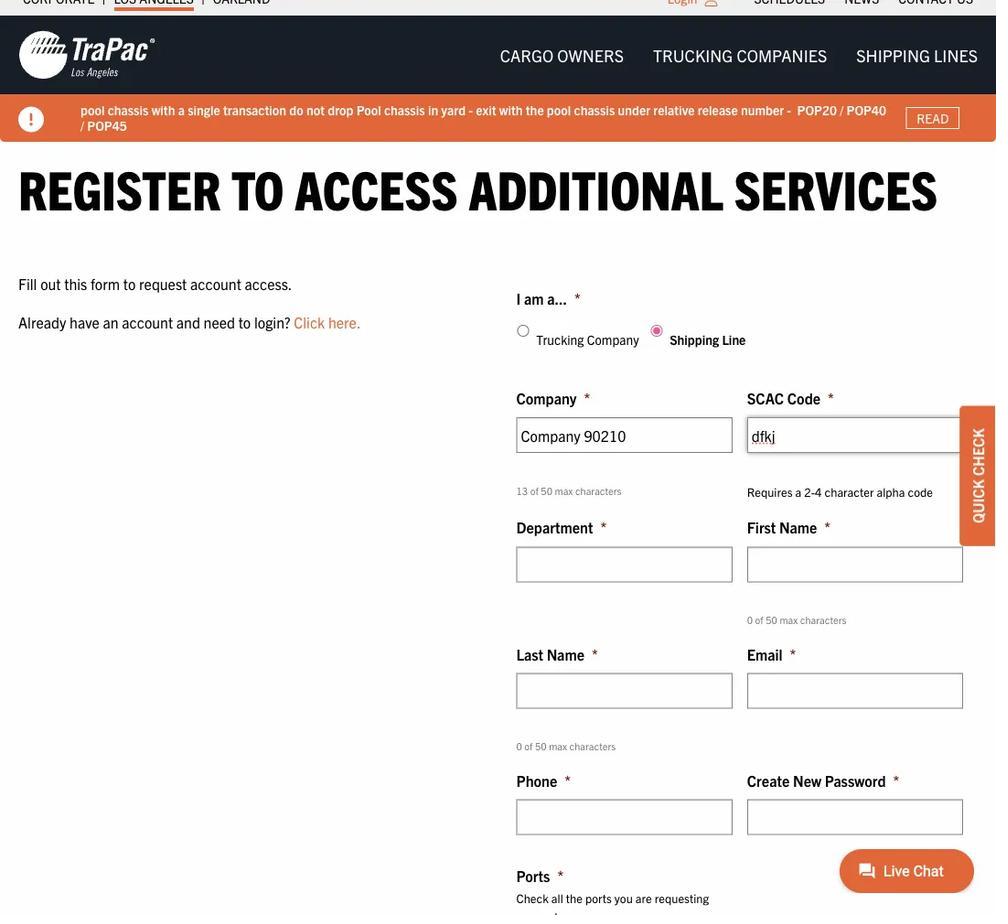 Task type: locate. For each thing, give the bounding box(es) containing it.
a left single
[[178, 102, 185, 118]]

0 horizontal spatial shipping
[[670, 331, 720, 348]]

* down trucking company
[[585, 389, 591, 407]]

1 vertical spatial menu bar
[[486, 36, 993, 73]]

to
[[232, 154, 284, 221], [123, 275, 136, 293], [239, 313, 251, 331]]

1 horizontal spatial /
[[841, 102, 844, 118]]

chassis
[[108, 102, 149, 118], [384, 102, 425, 118], [574, 102, 615, 118]]

menu bar containing cargo owners
[[486, 36, 993, 73]]

0 horizontal spatial name
[[547, 645, 585, 663]]

company left "shipping line" option
[[587, 331, 640, 348]]

0 for last name
[[517, 740, 523, 753]]

trucking right trucking company radio
[[537, 331, 585, 348]]

of right 13
[[531, 484, 539, 497]]

shipping right "shipping line" option
[[670, 331, 720, 348]]

the right all
[[567, 890, 583, 905]]

menu bar up the shipping lines
[[745, 0, 984, 11]]

check
[[970, 429, 988, 476], [517, 890, 549, 905]]

2 with from the left
[[500, 102, 523, 118]]

2 vertical spatial characters
[[570, 740, 616, 753]]

* right email
[[791, 645, 797, 663]]

1 horizontal spatial shipping
[[857, 44, 931, 65]]

menu item
[[899, 0, 974, 11]]

drop
[[328, 102, 354, 118]]

account up need
[[190, 275, 242, 293]]

of up phone
[[525, 740, 533, 753]]

of
[[531, 484, 539, 497], [756, 614, 764, 626], [525, 740, 533, 753]]

13 of 50 max characters
[[517, 484, 622, 497]]

1 vertical spatial 50
[[767, 614, 778, 626]]

1 horizontal spatial account
[[190, 275, 242, 293]]

max up the email *
[[780, 614, 799, 626]]

1 horizontal spatial with
[[500, 102, 523, 118]]

0 horizontal spatial chassis
[[108, 102, 149, 118]]

1 horizontal spatial the
[[567, 890, 583, 905]]

code
[[788, 389, 821, 407]]

2 vertical spatial max
[[549, 740, 568, 753]]

ports * check all the ports you are requesting access to.
[[517, 867, 710, 916]]

out
[[40, 275, 61, 293]]

news menu item
[[845, 0, 880, 11]]

the inside ports * check all the ports you are requesting access to.
[[567, 890, 583, 905]]

0 vertical spatial check
[[970, 429, 988, 476]]

company *
[[517, 389, 591, 407]]

menu bar down light image
[[486, 36, 993, 73]]

* right 'password'
[[894, 771, 900, 790]]

0 vertical spatial the
[[526, 102, 544, 118]]

am
[[525, 289, 544, 308]]

name right first
[[780, 518, 818, 537]]

to right need
[[239, 313, 251, 331]]

1 vertical spatial characters
[[801, 614, 847, 626]]

to right form
[[123, 275, 136, 293]]

release
[[698, 102, 739, 118]]

read link
[[907, 107, 960, 129]]

50 up phone *
[[536, 740, 547, 753]]

0 vertical spatial 50
[[541, 484, 553, 497]]

shipping inside register to access additional services 'main content'
[[670, 331, 720, 348]]

shipping line
[[670, 331, 747, 348]]

50 right 13
[[541, 484, 553, 497]]

2 horizontal spatial chassis
[[574, 102, 615, 118]]

company down trucking company radio
[[517, 389, 577, 407]]

0 of 50 max characters
[[748, 614, 847, 626], [517, 740, 616, 753]]

0 vertical spatial shipping
[[857, 44, 931, 65]]

chassis down los angeles image
[[108, 102, 149, 118]]

the right exit
[[526, 102, 544, 118]]

trucking
[[654, 44, 734, 65], [537, 331, 585, 348]]

0 of 50 max characters up the email *
[[748, 614, 847, 626]]

- left exit
[[469, 102, 473, 118]]

2 vertical spatial to
[[239, 313, 251, 331]]

1 horizontal spatial a
[[796, 484, 802, 499]]

pop45
[[87, 117, 127, 134]]

i am a... *
[[517, 289, 581, 308]]

shipping inside shipping lines link
[[857, 44, 931, 65]]

1 vertical spatial the
[[567, 890, 583, 905]]

a left "2-"
[[796, 484, 802, 499]]

company
[[587, 331, 640, 348], [517, 389, 577, 407]]

of up email
[[756, 614, 764, 626]]

0 horizontal spatial company
[[517, 389, 577, 407]]

1 horizontal spatial 0 of 50 max characters
[[748, 614, 847, 626]]

single
[[188, 102, 220, 118]]

schedules menu item
[[755, 0, 826, 11]]

trucking inside register to access additional services 'main content'
[[537, 331, 585, 348]]

max for company
[[555, 484, 573, 497]]

None password field
[[748, 800, 964, 836]]

name for first name
[[780, 518, 818, 537]]

and
[[177, 313, 200, 331]]

this
[[64, 275, 87, 293]]

/
[[841, 102, 844, 118], [81, 117, 84, 134]]

need
[[204, 313, 235, 331]]

an
[[103, 313, 119, 331]]

-
[[469, 102, 473, 118], [788, 102, 792, 118]]

are
[[636, 890, 653, 905]]

0 horizontal spatial check
[[517, 890, 549, 905]]

50 for last
[[536, 740, 547, 753]]

1 pool from the left
[[81, 102, 105, 118]]

phone *
[[517, 771, 571, 790]]

2 vertical spatial 50
[[536, 740, 547, 753]]

cargo owners
[[500, 44, 624, 65]]

1 vertical spatial check
[[517, 890, 549, 905]]

1 vertical spatial a
[[796, 484, 802, 499]]

trucking inside 'link'
[[654, 44, 734, 65]]

1 vertical spatial 0 of 50 max characters
[[517, 740, 616, 753]]

account right an
[[122, 313, 173, 331]]

shipping for shipping line
[[670, 331, 720, 348]]

0 of 50 max characters up phone *
[[517, 740, 616, 753]]

last
[[517, 645, 544, 663]]

0 vertical spatial name
[[780, 518, 818, 537]]

Trucking Company radio
[[518, 325, 530, 337]]

phone
[[517, 771, 558, 790]]

of for first
[[756, 614, 764, 626]]

1 horizontal spatial 0
[[748, 614, 754, 626]]

1 vertical spatial shipping
[[670, 331, 720, 348]]

check inside ports * check all the ports you are requesting access to.
[[517, 890, 549, 905]]

1 horizontal spatial -
[[788, 102, 792, 118]]

max up phone *
[[549, 740, 568, 753]]

1 vertical spatial company
[[517, 389, 577, 407]]

check up quick
[[970, 429, 988, 476]]

/ left pop45 at the left top of page
[[81, 117, 84, 134]]

pool
[[81, 102, 105, 118], [547, 102, 572, 118]]

50 up the email *
[[767, 614, 778, 626]]

50 for company
[[541, 484, 553, 497]]

alpha
[[877, 484, 906, 499]]

0 horizontal spatial a
[[178, 102, 185, 118]]

banner
[[0, 16, 997, 142]]

0 horizontal spatial -
[[469, 102, 473, 118]]

0 vertical spatial a
[[178, 102, 185, 118]]

0
[[748, 614, 754, 626], [517, 740, 523, 753]]

max
[[555, 484, 573, 497], [780, 614, 799, 626], [549, 740, 568, 753]]

0 horizontal spatial pool
[[81, 102, 105, 118]]

characters for last name *
[[570, 740, 616, 753]]

menu bar
[[745, 0, 984, 11], [486, 36, 993, 73]]

2 vertical spatial of
[[525, 740, 533, 753]]

pool down los angeles image
[[81, 102, 105, 118]]

max up department *
[[555, 484, 573, 497]]

50 for first
[[767, 614, 778, 626]]

0 vertical spatial 0 of 50 max characters
[[748, 614, 847, 626]]

name right last
[[547, 645, 585, 663]]

trucking for trucking companies
[[654, 44, 734, 65]]

0 horizontal spatial /
[[81, 117, 84, 134]]

to down transaction
[[232, 154, 284, 221]]

light image
[[705, 0, 718, 6]]

name
[[780, 518, 818, 537], [547, 645, 585, 663]]

1 - from the left
[[469, 102, 473, 118]]

0 vertical spatial 0
[[748, 614, 754, 626]]

check up access
[[517, 890, 549, 905]]

you
[[615, 890, 633, 905]]

1 horizontal spatial trucking
[[654, 44, 734, 65]]

None text field
[[517, 417, 733, 453], [748, 417, 964, 453], [517, 800, 733, 836], [517, 417, 733, 453], [748, 417, 964, 453], [517, 800, 733, 836]]

pool down cargo owners link
[[547, 102, 572, 118]]

1 vertical spatial name
[[547, 645, 585, 663]]

* up all
[[558, 867, 564, 885]]

- right number
[[788, 102, 792, 118]]

1 horizontal spatial pool
[[547, 102, 572, 118]]

with left single
[[152, 102, 175, 118]]

requires
[[748, 484, 793, 499]]

shipping down news menu item
[[857, 44, 931, 65]]

1 vertical spatial of
[[756, 614, 764, 626]]

0 vertical spatial of
[[531, 484, 539, 497]]

with
[[152, 102, 175, 118], [500, 102, 523, 118]]

1 vertical spatial 0
[[517, 740, 523, 753]]

0 vertical spatial characters
[[576, 484, 622, 497]]

0 vertical spatial max
[[555, 484, 573, 497]]

chassis left under
[[574, 102, 615, 118]]

1 horizontal spatial name
[[780, 518, 818, 537]]

1 horizontal spatial chassis
[[384, 102, 425, 118]]

code
[[909, 484, 934, 499]]

i
[[517, 289, 521, 308]]

0 horizontal spatial trucking
[[537, 331, 585, 348]]

trucking down light image
[[654, 44, 734, 65]]

chassis left in
[[384, 102, 425, 118]]

0 horizontal spatial with
[[152, 102, 175, 118]]

0 vertical spatial trucking
[[654, 44, 734, 65]]

0 horizontal spatial 0
[[517, 740, 523, 753]]

None text field
[[517, 547, 733, 583], [748, 547, 964, 583], [517, 673, 733, 709], [748, 673, 964, 709], [517, 547, 733, 583], [748, 547, 964, 583], [517, 673, 733, 709], [748, 673, 964, 709]]

0 up phone
[[517, 740, 523, 753]]

max for first
[[780, 614, 799, 626]]

shipping
[[857, 44, 931, 65], [670, 331, 720, 348]]

with right exit
[[500, 102, 523, 118]]

* down requires a 2-4 character alpha code
[[825, 518, 831, 537]]

0 horizontal spatial account
[[122, 313, 173, 331]]

additional
[[469, 154, 724, 221]]

* right last
[[592, 645, 598, 663]]

1 vertical spatial trucking
[[537, 331, 585, 348]]

yard
[[442, 102, 466, 118]]

1 vertical spatial max
[[780, 614, 799, 626]]

pool chassis with a single transaction  do not drop pool chassis in yard -  exit with the pool chassis under relative release number -  pop20 / pop40 / pop45
[[81, 102, 887, 134]]

characters for company *
[[576, 484, 622, 497]]

cargo
[[500, 44, 554, 65]]

Shipping Line radio
[[651, 325, 663, 337]]

/ right pop20
[[841, 102, 844, 118]]

0 horizontal spatial the
[[526, 102, 544, 118]]

email
[[748, 645, 783, 663]]

form
[[91, 275, 120, 293]]

login?
[[254, 313, 291, 331]]

1 horizontal spatial company
[[587, 331, 640, 348]]

0 vertical spatial account
[[190, 275, 242, 293]]

a
[[178, 102, 185, 118], [796, 484, 802, 499]]

0 up email
[[748, 614, 754, 626]]

already have an account and need to login? click here.
[[18, 313, 361, 331]]

1 vertical spatial account
[[122, 313, 173, 331]]

0 horizontal spatial 0 of 50 max characters
[[517, 740, 616, 753]]

0 of 50 max characters for last name
[[517, 740, 616, 753]]



Task type: vqa. For each thing, say whether or not it's contained in the screenshot.
West
no



Task type: describe. For each thing, give the bounding box(es) containing it.
first
[[748, 518, 777, 537]]

to.
[[555, 909, 568, 916]]

fill
[[18, 275, 37, 293]]

trucking company
[[537, 331, 640, 348]]

new
[[794, 771, 822, 790]]

request
[[139, 275, 187, 293]]

banner containing cargo owners
[[0, 16, 997, 142]]

click here. link
[[294, 313, 361, 331]]

owners
[[558, 44, 624, 65]]

ports
[[517, 867, 551, 885]]

characters for first name *
[[801, 614, 847, 626]]

here.
[[329, 313, 361, 331]]

quick
[[970, 480, 988, 524]]

cargo owners link
[[486, 36, 639, 73]]

scac code *
[[748, 389, 835, 407]]

character
[[825, 484, 875, 499]]

shipping lines link
[[843, 36, 993, 73]]

access.
[[245, 275, 292, 293]]

under
[[618, 102, 651, 118]]

shipping lines
[[857, 44, 979, 65]]

* right department on the bottom right of page
[[601, 518, 607, 537]]

relative
[[654, 102, 695, 118]]

department *
[[517, 518, 607, 537]]

max for last
[[549, 740, 568, 753]]

in
[[428, 102, 439, 118]]

0 vertical spatial company
[[587, 331, 640, 348]]

4
[[816, 484, 823, 499]]

1 chassis from the left
[[108, 102, 149, 118]]

companies
[[737, 44, 828, 65]]

read
[[917, 110, 950, 126]]

2 pool from the left
[[547, 102, 572, 118]]

transaction
[[223, 102, 287, 118]]

password
[[826, 771, 887, 790]]

a inside "pool chassis with a single transaction  do not drop pool chassis in yard -  exit with the pool chassis under relative release number -  pop20 / pop40 / pop45"
[[178, 102, 185, 118]]

have
[[70, 313, 100, 331]]

number
[[742, 102, 785, 118]]

register
[[18, 154, 221, 221]]

email *
[[748, 645, 797, 663]]

0 of 50 max characters for first name
[[748, 614, 847, 626]]

los angeles image
[[18, 29, 156, 81]]

scac
[[748, 389, 785, 407]]

0 vertical spatial menu bar
[[745, 0, 984, 11]]

create new password *
[[748, 771, 900, 790]]

fill out this form to request account access.
[[18, 275, 292, 293]]

not
[[307, 102, 325, 118]]

1 horizontal spatial check
[[970, 429, 988, 476]]

line
[[723, 331, 747, 348]]

last name *
[[517, 645, 598, 663]]

access
[[517, 909, 552, 916]]

do
[[290, 102, 304, 118]]

first name *
[[748, 518, 831, 537]]

shipping for shipping lines
[[857, 44, 931, 65]]

of for last
[[525, 740, 533, 753]]

* right a...
[[575, 289, 581, 308]]

solid image
[[18, 107, 44, 132]]

access
[[295, 154, 458, 221]]

a inside 'main content'
[[796, 484, 802, 499]]

a...
[[548, 289, 568, 308]]

2 - from the left
[[788, 102, 792, 118]]

2 chassis from the left
[[384, 102, 425, 118]]

pop40
[[847, 102, 887, 118]]

register to access additional services main content
[[0, 154, 997, 916]]

3 chassis from the left
[[574, 102, 615, 118]]

2-
[[805, 484, 816, 499]]

1 with from the left
[[152, 102, 175, 118]]

* inside ports * check all the ports you are requesting access to.
[[558, 867, 564, 885]]

register to access additional services
[[18, 154, 939, 221]]

13
[[517, 484, 528, 497]]

already
[[18, 313, 66, 331]]

all
[[552, 890, 564, 905]]

quick check
[[970, 429, 988, 524]]

lines
[[935, 44, 979, 65]]

quick check link
[[960, 406, 997, 546]]

requires a 2-4 character alpha code
[[748, 484, 934, 499]]

1 vertical spatial to
[[123, 275, 136, 293]]

create
[[748, 771, 790, 790]]

menu bar inside banner
[[486, 36, 993, 73]]

* right code
[[829, 389, 835, 407]]

the inside "pool chassis with a single transaction  do not drop pool chassis in yard -  exit with the pool chassis under relative release number -  pop20 / pop40 / pop45"
[[526, 102, 544, 118]]

name for last name
[[547, 645, 585, 663]]

0 for first name
[[748, 614, 754, 626]]

of for company
[[531, 484, 539, 497]]

trucking for trucking company
[[537, 331, 585, 348]]

trucking companies
[[654, 44, 828, 65]]

exit
[[476, 102, 497, 118]]

none password field inside register to access additional services 'main content'
[[748, 800, 964, 836]]

ports
[[586, 890, 612, 905]]

department
[[517, 518, 594, 537]]

services
[[735, 154, 939, 221]]

0 vertical spatial to
[[232, 154, 284, 221]]

* right phone
[[565, 771, 571, 790]]

click
[[294, 313, 325, 331]]

pool
[[357, 102, 381, 118]]

trucking companies link
[[639, 36, 843, 73]]

requesting
[[655, 890, 710, 905]]

pop20
[[798, 102, 838, 118]]



